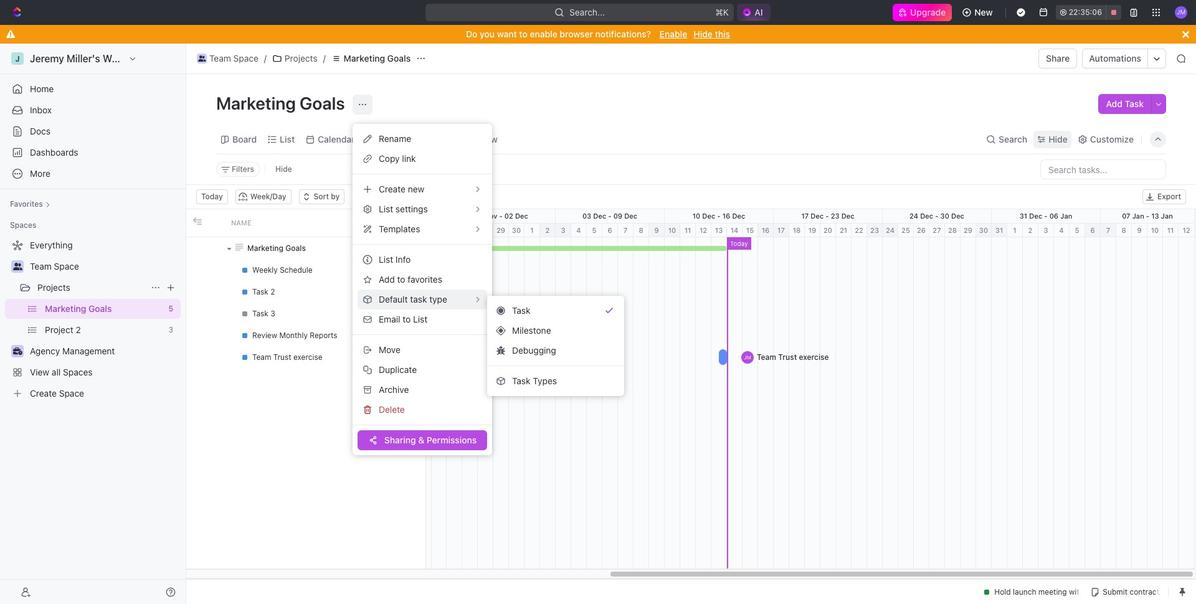 Task type: vqa. For each thing, say whether or not it's contained in the screenshot.
Tasks
no



Task type: locate. For each thing, give the bounding box(es) containing it.
1 25 element from the left
[[432, 224, 447, 237]]

1 27 from the left
[[466, 226, 474, 234]]

2 right ‎task
[[271, 287, 275, 296]]

2 vertical spatial list
[[413, 314, 428, 325]]

1 horizontal spatial 2
[[546, 226, 550, 234]]

26 element up list info 'link'
[[447, 224, 463, 237]]

1 horizontal spatial 31
[[1020, 212, 1028, 220]]

1 horizontal spatial 11
[[1168, 226, 1175, 234]]

17 up "19" element
[[802, 212, 809, 220]]

0 horizontal spatial list
[[280, 134, 295, 144]]

0 horizontal spatial team space
[[30, 261, 79, 272]]

you
[[480, 29, 495, 39]]

space inside tree
[[54, 261, 79, 272]]

user group image inside the team space link
[[198, 55, 206, 62]]

17 dec - 23 dec element
[[774, 209, 883, 223]]

26
[[474, 212, 483, 220], [918, 226, 926, 234]]

1 vertical spatial 23
[[871, 226, 880, 234]]

0 vertical spatial 31
[[1020, 212, 1028, 220]]

1 horizontal spatial 24
[[886, 226, 895, 234]]

1 horizontal spatial 25 element
[[899, 224, 914, 237]]

30 element down 24 dec - 30 dec element
[[977, 224, 992, 237]]

to for favorites
[[397, 274, 406, 285]]

goals
[[388, 53, 411, 64], [300, 93, 345, 113], [286, 243, 306, 253]]

0 vertical spatial 17
[[802, 212, 809, 220]]

0 horizontal spatial 26
[[474, 212, 483, 220]]

add up customize
[[1107, 98, 1123, 109]]

27 down '26 nov - 02 dec'
[[466, 226, 474, 234]]

0 horizontal spatial 9
[[655, 226, 659, 234]]

2 down 26 nov - 02 dec 'element'
[[546, 226, 550, 234]]

1 horizontal spatial 3
[[561, 226, 566, 234]]

0 horizontal spatial 7
[[624, 226, 628, 234]]

task
[[1126, 98, 1144, 109], [512, 305, 531, 316], [252, 309, 269, 318], [512, 376, 531, 386]]

2 exercise from the left
[[799, 353, 829, 362]]

list up hide button
[[280, 134, 295, 144]]

2 29 element from the left
[[961, 224, 977, 237]]

1 horizontal spatial projects link
[[269, 51, 321, 66]]

 image
[[193, 217, 202, 226]]

27 element
[[463, 224, 478, 237], [930, 224, 946, 237]]

27 down 24 dec - 30 dec element
[[933, 226, 942, 234]]

do
[[466, 29, 478, 39]]

customize button
[[1075, 131, 1138, 148]]

3 nov from the left
[[485, 212, 498, 220]]

10 element down the "07 jan - 13 jan" element
[[1148, 224, 1164, 237]]

1 horizontal spatial user group image
[[198, 55, 206, 62]]

24 dec - 30 dec element
[[883, 209, 992, 223]]

jan down the export button
[[1162, 212, 1174, 220]]

27 element down '26 nov - 02 dec'
[[463, 224, 478, 237]]

0 horizontal spatial trust
[[273, 353, 291, 362]]

8 dec from the left
[[921, 212, 934, 220]]

0 horizontal spatial 4
[[577, 226, 581, 234]]

1 29 from the left
[[497, 226, 506, 234]]

to for list
[[403, 314, 411, 325]]

4 down 03 dec - 09 dec element
[[577, 226, 581, 234]]

rename
[[379, 133, 411, 144]]

rename link
[[358, 129, 487, 149]]

trust right jm
[[779, 353, 797, 362]]

29 element left 31 element
[[961, 224, 977, 237]]

0 horizontal spatial 24
[[419, 226, 428, 234]]

1 horizontal spatial 17
[[802, 212, 809, 220]]

in progress 
 
 
 
 
 weekly schedule cell
[[224, 259, 386, 281]]

marketing goals link
[[328, 51, 414, 66]]

28
[[481, 226, 490, 234], [949, 226, 958, 234]]

2 27 from the left
[[933, 226, 942, 234]]

nov left 02
[[485, 212, 498, 220]]

10 element
[[665, 224, 681, 237], [1148, 224, 1164, 237]]

4
[[577, 226, 581, 234], [1060, 226, 1064, 234]]

hide left this
[[694, 29, 713, 39]]

13 down the export button
[[1152, 212, 1160, 220]]

1 horizontal spatial 19
[[809, 226, 817, 234]]

list
[[280, 134, 295, 144], [379, 254, 393, 265], [413, 314, 428, 325]]

to right email
[[403, 314, 411, 325]]

jm team trust exercise
[[744, 353, 829, 362]]

1 horizontal spatial 12 element
[[1179, 224, 1196, 237]]

jan right 07
[[1133, 212, 1145, 220]]

0 horizontal spatial 16
[[723, 212, 731, 220]]

list inside 'link'
[[379, 254, 393, 265]]

07
[[1123, 212, 1131, 220]]

automations button
[[1084, 49, 1148, 68]]

1 horizontal spatial 28
[[949, 226, 958, 234]]

11 element down the "07 jan - 13 jan" element
[[1164, 224, 1179, 237]]

projects inside 'sidebar' navigation
[[37, 282, 70, 293]]

13 inside 13 element
[[715, 226, 723, 234]]

1 vertical spatial projects link
[[37, 278, 146, 298]]

1 9 from the left
[[655, 226, 659, 234]]

0 vertical spatial 13
[[1152, 212, 1160, 220]]

home link
[[5, 79, 181, 99]]

3 down 31 dec - 06 jan element
[[1044, 226, 1049, 234]]

1 vertical spatial to
[[397, 274, 406, 285]]

2 horizontal spatial 24
[[910, 212, 919, 220]]

0 horizontal spatial 30 element
[[509, 224, 525, 237]]

22
[[855, 226, 864, 234]]

this
[[715, 29, 731, 39]]

1 10 element from the left
[[665, 224, 681, 237]]

3 - from the left
[[609, 212, 612, 220]]

31 dec - 06 jan element
[[992, 209, 1101, 223]]

26 nov - 02 dec element
[[447, 209, 556, 223]]

1 vertical spatial marketing
[[216, 93, 296, 113]]

5 - from the left
[[826, 212, 829, 220]]

10 dec from the left
[[1030, 212, 1043, 220]]

12 down the export button
[[1183, 226, 1191, 234]]

31 dec - 06 jan
[[1020, 212, 1073, 220]]

0 horizontal spatial jan
[[1061, 212, 1073, 220]]

17 right 16 element
[[778, 226, 785, 234]]

16 right 15 element
[[762, 226, 770, 234]]

- for 23
[[826, 212, 829, 220]]

12 element down export
[[1179, 224, 1196, 237]]

6 down 31 dec - 06 jan element
[[1091, 226, 1096, 234]]

28 down '26 nov - 02 dec'
[[481, 226, 490, 234]]

2 down 31 dec - 06 jan
[[1029, 226, 1033, 234]]

projects link
[[269, 51, 321, 66], [37, 278, 146, 298]]

to down info
[[397, 274, 406, 285]]

26 down 24 dec - 30 dec
[[918, 226, 926, 234]]

1 horizontal spatial add
[[1107, 98, 1123, 109]]

do you want to enable browser notifications? enable hide this
[[466, 29, 731, 39]]

2 horizontal spatial list
[[413, 314, 428, 325]]

2 29 from the left
[[964, 226, 973, 234]]

1 vertical spatial 13
[[715, 226, 723, 234]]

28 down 24 dec - 30 dec element
[[949, 226, 958, 234]]

0 horizontal spatial 24 element
[[416, 224, 432, 237]]

- inside 'element'
[[500, 212, 503, 220]]

1 7 from the left
[[624, 226, 628, 234]]

to right want at the top of page
[[520, 29, 528, 39]]

to do 
 
 
 
 
 task 3 cell
[[224, 303, 386, 325]]

2 28 from the left
[[949, 226, 958, 234]]

28 element down 24 dec - 30 dec element
[[946, 224, 961, 237]]

2 horizontal spatial 30
[[980, 226, 989, 234]]

1 vertical spatial hide
[[1049, 134, 1068, 144]]

11 left 13 element at the right top of page
[[685, 226, 692, 234]]

16 up 13 element at the right top of page
[[723, 212, 731, 220]]

marketing goals inside marketing goals cell
[[247, 243, 306, 253]]

task left types
[[512, 376, 531, 386]]

1 horizontal spatial exercise
[[799, 353, 829, 362]]

29 element down 26 nov - 02 dec 'element'
[[494, 224, 509, 237]]

to inside add to favorites "link"
[[397, 274, 406, 285]]

8 down 07
[[1122, 226, 1127, 234]]

nov
[[375, 212, 388, 220], [406, 212, 419, 220], [485, 212, 498, 220]]

0 horizontal spatial 23
[[831, 212, 840, 220]]

14
[[731, 226, 739, 234]]

20 element
[[821, 224, 837, 237]]

24
[[910, 212, 919, 220], [419, 226, 428, 234], [886, 226, 895, 234]]

0 vertical spatial 23
[[831, 212, 840, 220]]

team
[[209, 53, 231, 64], [30, 261, 52, 272], [252, 353, 271, 362], [757, 353, 777, 362]]

1 1 from the left
[[531, 226, 534, 234]]

23
[[831, 212, 840, 220], [871, 226, 880, 234]]

to
[[520, 29, 528, 39], [397, 274, 406, 285], [403, 314, 411, 325]]

1 right 31 element
[[1014, 226, 1017, 234]]

0 horizontal spatial add
[[379, 274, 395, 285]]

2 28 element from the left
[[946, 224, 961, 237]]

gantt
[[378, 134, 401, 144]]

7 down the "07 jan - 13 jan" element
[[1107, 226, 1111, 234]]

add task
[[1107, 98, 1144, 109]]

25 element up list info 'link'
[[432, 224, 447, 237]]

task down ‎task
[[252, 309, 269, 318]]

0 horizontal spatial 19
[[366, 212, 373, 220]]

team inside 'sidebar' navigation
[[30, 261, 52, 272]]

1 vertical spatial team space
[[30, 261, 79, 272]]

add inside "link"
[[379, 274, 395, 285]]

0 horizontal spatial hide
[[276, 165, 292, 174]]

1 vertical spatial 26
[[918, 226, 926, 234]]

3 up review
[[271, 309, 275, 318]]

03
[[583, 212, 592, 220]]

share
[[1047, 53, 1071, 64]]

5 down 03 dec - 09 dec
[[592, 226, 597, 234]]

1 trust from the left
[[273, 353, 291, 362]]

nov up info
[[406, 212, 419, 220]]

tree
[[5, 236, 181, 404]]

31 for 31 dec - 06 jan
[[1020, 212, 1028, 220]]

enable
[[660, 29, 688, 39]]

1 nov from the left
[[375, 212, 388, 220]]

0 vertical spatial space
[[234, 53, 259, 64]]

0 horizontal spatial 6
[[608, 226, 613, 234]]

0 horizontal spatial exercise
[[294, 353, 323, 362]]

jan right 06
[[1061, 212, 1073, 220]]

task up milestone
[[512, 305, 531, 316]]

 image inside column header
[[193, 217, 202, 226]]

13 element
[[712, 224, 727, 237]]

2 - from the left
[[500, 212, 503, 220]]

hide inside button
[[276, 165, 292, 174]]

review monthly reports
[[252, 331, 338, 340]]

13 down 10 dec - 16 dec element
[[715, 226, 723, 234]]

7 down 03 dec - 09 dec element
[[624, 226, 628, 234]]

8 down 03 dec - 09 dec element
[[639, 226, 644, 234]]

3 jan from the left
[[1162, 212, 1174, 220]]

row group containing marketing goals
[[186, 237, 426, 569]]

22:35:06
[[1069, 7, 1103, 17]]

3 down 03 dec - 09 dec element
[[561, 226, 566, 234]]

28 for 1st 28 element
[[481, 226, 490, 234]]

-
[[390, 212, 394, 220], [500, 212, 503, 220], [609, 212, 612, 220], [718, 212, 721, 220], [826, 212, 829, 220], [936, 212, 939, 220], [1045, 212, 1048, 220], [1147, 212, 1150, 220]]

0 horizontal spatial 5
[[592, 226, 597, 234]]

0 vertical spatial list
[[280, 134, 295, 144]]

tree inside 'sidebar' navigation
[[5, 236, 181, 404]]

0 horizontal spatial 29 element
[[494, 224, 509, 237]]

browser
[[560, 29, 593, 39]]

12 left 13 element at the right top of page
[[700, 226, 708, 234]]

tree grid
[[186, 209, 426, 569]]

0 vertical spatial goals
[[388, 53, 411, 64]]

tree containing team space
[[5, 236, 181, 404]]

24 dec - 30 dec
[[910, 212, 965, 220]]

1 28 element from the left
[[478, 224, 494, 237]]

07 jan - 13 jan
[[1123, 212, 1174, 220]]

0 horizontal spatial 11 element
[[681, 224, 696, 237]]

1 down 26 nov - 02 dec 'element'
[[531, 226, 534, 234]]

0 horizontal spatial today
[[201, 192, 223, 201]]

1 5 from the left
[[592, 226, 597, 234]]

1 vertical spatial user group image
[[13, 263, 22, 271]]

1 dec from the left
[[515, 212, 529, 220]]

2 27 element from the left
[[930, 224, 946, 237]]

tree grid containing marketing goals
[[186, 209, 426, 569]]

5 down 31 dec - 06 jan element
[[1076, 226, 1080, 234]]

24 element right 22 element
[[883, 224, 899, 237]]

31 left 06
[[1020, 212, 1028, 220]]

11 element
[[681, 224, 696, 237], [1164, 224, 1179, 237]]

team space link inside tree
[[30, 257, 178, 277]]

‎task 2 row
[[186, 281, 426, 303]]

hide right the search
[[1049, 134, 1068, 144]]

28 element down '26 nov - 02 dec'
[[478, 224, 494, 237]]

29 down 26 nov - 02 dec 'element'
[[497, 226, 506, 234]]

27 for 2nd 27 element from the left
[[933, 226, 942, 234]]

0 horizontal spatial 2
[[271, 287, 275, 296]]

1 8 from the left
[[639, 226, 644, 234]]

19 nov - 25 nov element
[[338, 209, 447, 223]]

29 element
[[494, 224, 509, 237], [961, 224, 977, 237]]

0 horizontal spatial nov
[[375, 212, 388, 220]]

1 28 from the left
[[481, 226, 490, 234]]

sidebar navigation
[[0, 44, 186, 605]]

hide down "list" link
[[276, 165, 292, 174]]

25 up info
[[396, 212, 404, 220]]

26 for 26
[[918, 226, 926, 234]]

1
[[531, 226, 534, 234], [1014, 226, 1017, 234]]

1 horizontal spatial 29 element
[[961, 224, 977, 237]]

24 element
[[416, 224, 432, 237], [883, 224, 899, 237]]

26 inside 'element'
[[474, 212, 483, 220]]

30 element
[[509, 224, 525, 237], [977, 224, 992, 237]]

info
[[396, 254, 411, 265]]

- for 16
[[718, 212, 721, 220]]

search...
[[570, 7, 605, 17]]

2 12 from the left
[[1183, 226, 1191, 234]]

29
[[497, 226, 506, 234], [964, 226, 973, 234]]

22 element
[[852, 224, 868, 237]]

1 horizontal spatial 10
[[693, 212, 701, 220]]

31 down 31 dec - 06 jan element
[[996, 226, 1004, 234]]

26 element
[[447, 224, 463, 237], [914, 224, 930, 237]]

nov up list info
[[375, 212, 388, 220]]

permissions
[[427, 435, 477, 446]]

2 horizontal spatial 10
[[1152, 226, 1160, 234]]

6 down 03 dec - 09 dec element
[[608, 226, 613, 234]]

1 horizontal spatial today
[[731, 240, 748, 247]]

6 - from the left
[[936, 212, 939, 220]]

1 vertical spatial space
[[54, 261, 79, 272]]

31 element
[[992, 224, 1008, 237]]

26 element containing 26
[[914, 224, 930, 237]]

24 for first 24 element from the right
[[886, 226, 895, 234]]

email
[[379, 314, 401, 325]]

25 element
[[432, 224, 447, 237], [899, 224, 914, 237]]

sharing
[[384, 435, 416, 446]]

1 horizontal spatial 24 element
[[883, 224, 899, 237]]

list down default task type link on the left of page
[[413, 314, 428, 325]]

exercise
[[294, 353, 323, 362], [799, 353, 829, 362]]

name column header
[[224, 209, 386, 237]]

1 horizontal spatial team space link
[[194, 51, 262, 66]]

4 - from the left
[[718, 212, 721, 220]]

26 left 02
[[474, 212, 483, 220]]

0 horizontal spatial 3
[[271, 309, 275, 318]]

0 horizontal spatial projects link
[[37, 278, 146, 298]]

19 nov - 25 nov
[[366, 212, 419, 220]]

trust down monthly
[[273, 353, 291, 362]]

2 inside cell
[[271, 287, 275, 296]]

2 nov from the left
[[406, 212, 419, 220]]

19
[[366, 212, 373, 220], [809, 226, 817, 234]]

12 element
[[696, 224, 712, 237], [1179, 224, 1196, 237]]

‎task
[[252, 287, 269, 296]]

23 right 22 element
[[871, 226, 880, 234]]

4 down 31 dec - 06 jan element
[[1060, 226, 1064, 234]]

task up customize
[[1126, 98, 1144, 109]]

2 11 from the left
[[1168, 226, 1175, 234]]

bug image
[[497, 347, 506, 355]]

jm
[[744, 354, 752, 361]]

hide button
[[271, 162, 297, 177]]

exercise inside cell
[[294, 353, 323, 362]]

list for list
[[280, 134, 295, 144]]

archive
[[379, 385, 409, 395]]

9 dec from the left
[[952, 212, 965, 220]]

trust inside cell
[[273, 353, 291, 362]]

10
[[693, 212, 701, 220], [669, 226, 677, 234], [1152, 226, 1160, 234]]

1 horizontal spatial 25
[[902, 226, 911, 234]]

hide
[[694, 29, 713, 39], [1049, 134, 1068, 144], [276, 165, 292, 174]]

task inside cell
[[252, 309, 269, 318]]

2 jan from the left
[[1133, 212, 1145, 220]]

11 down the "07 jan - 13 jan" element
[[1168, 226, 1175, 234]]

1 horizontal spatial 29
[[964, 226, 973, 234]]

26 for 26 nov - 02 dec
[[474, 212, 483, 220]]

4 column header from the left
[[405, 209, 426, 237]]

10 dec - 16 dec element
[[665, 209, 774, 223]]

automations
[[1090, 53, 1142, 64]]

upgrade
[[911, 7, 946, 17]]

12 element down 10 dec - 16 dec
[[696, 224, 712, 237]]

board
[[233, 134, 257, 144]]

10 element left 13 element at the right top of page
[[665, 224, 681, 237]]

Search tasks... text field
[[1042, 160, 1166, 179]]

0 horizontal spatial 27 element
[[463, 224, 478, 237]]

1 jan from the left
[[1061, 212, 1073, 220]]

5
[[592, 226, 597, 234], [1076, 226, 1080, 234]]

user group image
[[198, 55, 206, 62], [13, 263, 22, 271]]

upgrade link
[[893, 4, 953, 21]]

7 - from the left
[[1045, 212, 1048, 220]]

delete
[[379, 405, 405, 415]]

1 vertical spatial projects
[[37, 282, 70, 293]]

03 dec - 09 dec
[[583, 212, 638, 220]]

1 horizontal spatial 27 element
[[930, 224, 946, 237]]

1 horizontal spatial nov
[[406, 212, 419, 220]]

2 horizontal spatial jan
[[1162, 212, 1174, 220]]

0 vertical spatial 16
[[723, 212, 731, 220]]

27
[[466, 226, 474, 234], [933, 226, 942, 234]]

1 vertical spatial list
[[379, 254, 393, 265]]

to inside "email to list" link
[[403, 314, 411, 325]]

0 vertical spatial today
[[201, 192, 223, 201]]

calendar
[[318, 134, 355, 144]]

26 element down 24 dec - 30 dec
[[914, 224, 930, 237]]

2 horizontal spatial nov
[[485, 212, 498, 220]]

2 / from the left
[[323, 53, 326, 64]]

0 horizontal spatial space
[[54, 261, 79, 272]]

nov inside 'element'
[[485, 212, 498, 220]]

18
[[793, 226, 801, 234]]

6
[[608, 226, 613, 234], [1091, 226, 1096, 234]]

add for add task
[[1107, 98, 1123, 109]]

marketing inside cell
[[247, 243, 284, 253]]

2 26 element from the left
[[914, 224, 930, 237]]

25 right 23 element
[[902, 226, 911, 234]]

29 left 31 element
[[964, 226, 973, 234]]

1 horizontal spatial jan
[[1133, 212, 1145, 220]]

25 element right 23 element
[[899, 224, 914, 237]]

0 horizontal spatial 1
[[531, 226, 534, 234]]

add up the default
[[379, 274, 395, 285]]

today
[[201, 192, 223, 201], [731, 240, 748, 247]]

1 horizontal spatial hide
[[694, 29, 713, 39]]

1 horizontal spatial 7
[[1107, 226, 1111, 234]]

2 vertical spatial marketing
[[247, 243, 284, 253]]

2 vertical spatial hide
[[276, 165, 292, 174]]

0 vertical spatial team space
[[209, 53, 259, 64]]

list left info
[[379, 254, 393, 265]]

 image
[[411, 219, 420, 228]]

15 element
[[743, 224, 759, 237]]

11 element left 13 element at the right top of page
[[681, 224, 696, 237]]

- for 13
[[1147, 212, 1150, 220]]

copy link
[[379, 153, 416, 164]]

notifications?
[[596, 29, 651, 39]]

27 element down 24 dec - 30 dec element
[[930, 224, 946, 237]]

2 5 from the left
[[1076, 226, 1080, 234]]

0 vertical spatial 19
[[366, 212, 373, 220]]

- for 09
[[609, 212, 612, 220]]

12 for second 12 element from right
[[700, 226, 708, 234]]

1 exercise from the left
[[294, 353, 323, 362]]

9 down 03 dec - 09 dec element
[[655, 226, 659, 234]]

2 7 from the left
[[1107, 226, 1111, 234]]

0 horizontal spatial user group image
[[13, 263, 22, 271]]

17 element
[[774, 224, 790, 237]]

debugging
[[512, 345, 557, 356]]

space
[[234, 53, 259, 64], [54, 261, 79, 272]]

2 25 element from the left
[[899, 224, 914, 237]]

24 element up list info 'link'
[[416, 224, 432, 237]]

9 down the "07 jan - 13 jan" element
[[1138, 226, 1142, 234]]

1 vertical spatial goals
[[300, 93, 345, 113]]

8 - from the left
[[1147, 212, 1150, 220]]

1 horizontal spatial 11 element
[[1164, 224, 1179, 237]]

17 for 17
[[778, 226, 785, 234]]

row group
[[186, 237, 426, 569]]

28 element
[[478, 224, 494, 237], [946, 224, 961, 237]]

3
[[561, 226, 566, 234], [1044, 226, 1049, 234], [271, 309, 275, 318]]

0 vertical spatial 26
[[474, 212, 483, 220]]

3 column header from the left
[[386, 209, 405, 237]]

5 dec from the left
[[733, 212, 746, 220]]

1 horizontal spatial 28 element
[[946, 224, 961, 237]]

task types
[[512, 376, 557, 386]]

23 up '20'
[[831, 212, 840, 220]]

1 - from the left
[[390, 212, 394, 220]]

1 12 from the left
[[700, 226, 708, 234]]

30 element down 02
[[509, 224, 525, 237]]

column header
[[186, 209, 205, 237], [205, 209, 224, 237], [386, 209, 405, 237], [405, 209, 426, 237]]

list info link
[[358, 250, 487, 270]]

debugging button
[[492, 341, 620, 361]]

add inside button
[[1107, 98, 1123, 109]]

0 horizontal spatial 17
[[778, 226, 785, 234]]

0 horizontal spatial 27
[[466, 226, 474, 234]]

1 / from the left
[[264, 53, 267, 64]]

2
[[546, 226, 550, 234], [1029, 226, 1033, 234], [271, 287, 275, 296]]

1 horizontal spatial 12
[[1183, 226, 1191, 234]]



Task type: describe. For each thing, give the bounding box(es) containing it.
jan for 13
[[1162, 212, 1174, 220]]

in progress 
 
 
 
 
 team trust exercise cell
[[224, 347, 386, 368]]

1 11 element from the left
[[681, 224, 696, 237]]

default task type link
[[358, 290, 487, 310]]

copy link link
[[358, 149, 487, 169]]

⌘k
[[716, 7, 730, 17]]

board link
[[230, 131, 257, 148]]

reports
[[310, 331, 338, 340]]

0 vertical spatial 25
[[396, 212, 404, 220]]

delete link
[[358, 400, 487, 420]]

add task button
[[1099, 94, 1152, 114]]

new button
[[958, 2, 1001, 22]]

1 11 from the left
[[685, 226, 692, 234]]

goals inside cell
[[286, 243, 306, 253]]

06
[[1050, 212, 1059, 220]]

nov for 19
[[375, 212, 388, 220]]

18 element
[[790, 224, 805, 237]]

2 12 element from the left
[[1179, 224, 1196, 237]]

28 for second 28 element
[[949, 226, 958, 234]]

2 9 from the left
[[1138, 226, 1142, 234]]

1 column header from the left
[[186, 209, 205, 237]]

1 12 element from the left
[[696, 224, 712, 237]]

weekly schedule
[[252, 265, 313, 275]]

task for task 3
[[252, 309, 269, 318]]

move link
[[358, 340, 487, 360]]

favorites button
[[5, 197, 55, 212]]

26 nov - 02 dec
[[474, 212, 529, 220]]

marketing goals - 0.00% row
[[186, 237, 426, 259]]

inbox
[[30, 105, 52, 115]]

share button
[[1039, 49, 1078, 69]]

1 horizontal spatial 30
[[941, 212, 950, 220]]

sharing & permissions link
[[358, 431, 487, 451]]

1 vertical spatial marketing goals
[[216, 93, 349, 113]]

schedule
[[280, 265, 313, 275]]

07 jan - 13 jan element
[[1101, 209, 1196, 223]]

1 horizontal spatial space
[[234, 53, 259, 64]]

0 vertical spatial marketing
[[344, 53, 385, 64]]

1 vertical spatial today
[[731, 240, 748, 247]]

export
[[1158, 192, 1182, 201]]

31 for 31
[[996, 226, 1004, 234]]

home
[[30, 84, 54, 94]]

24 for 24 dec - 30 dec
[[910, 212, 919, 220]]

dashboards link
[[5, 143, 181, 163]]

list info
[[379, 254, 411, 265]]

2 dec from the left
[[594, 212, 607, 220]]

0 vertical spatial hide
[[694, 29, 713, 39]]

2 horizontal spatial 2
[[1029, 226, 1033, 234]]

favorites
[[10, 199, 43, 209]]

team inside in progress 
 
 
 
 
 team trust exercise cell
[[252, 353, 271, 362]]

4 dec from the left
[[703, 212, 716, 220]]

30 for first 30 element from the right
[[980, 226, 989, 234]]

type
[[430, 294, 447, 305]]

dec inside 'element'
[[515, 212, 529, 220]]

2 column header from the left
[[205, 209, 224, 237]]

1 horizontal spatial projects
[[285, 53, 318, 64]]

task for task
[[512, 305, 531, 316]]

2 4 from the left
[[1060, 226, 1064, 234]]

name
[[231, 219, 252, 227]]

review
[[252, 331, 277, 340]]

- for 25
[[390, 212, 394, 220]]

17 for 17 dec - 23 dec
[[802, 212, 809, 220]]

1 27 element from the left
[[463, 224, 478, 237]]

milestone button
[[492, 321, 620, 341]]

0 vertical spatial team space link
[[194, 51, 262, 66]]

search
[[999, 134, 1028, 144]]

2 1 from the left
[[1014, 226, 1017, 234]]

email to list
[[379, 314, 428, 325]]

2 8 from the left
[[1122, 226, 1127, 234]]

email to list link
[[358, 310, 487, 330]]

add for add to favorites
[[379, 274, 395, 285]]

marketing goals cell
[[224, 237, 386, 259]]

in progress 
 
 
 
 
 review monthly reports cell
[[224, 325, 386, 347]]

0 vertical spatial to
[[520, 29, 528, 39]]

export button
[[1143, 190, 1187, 204]]

user group image inside tree
[[13, 263, 22, 271]]

list for list info
[[379, 254, 393, 265]]

‎task 2
[[252, 287, 275, 296]]

0 vertical spatial marketing goals
[[344, 53, 411, 64]]

27 for first 27 element from left
[[466, 226, 474, 234]]

13 inside the "07 jan - 13 jan" element
[[1152, 212, 1160, 220]]

task button
[[492, 301, 620, 321]]

1 26 element from the left
[[447, 224, 463, 237]]

default task type
[[379, 294, 447, 305]]

2 30 element from the left
[[977, 224, 992, 237]]

spaces
[[10, 221, 36, 230]]

review monthly reports row
[[186, 325, 426, 347]]

09
[[614, 212, 623, 220]]

0 horizontal spatial 10
[[669, 226, 677, 234]]

2 11 element from the left
[[1164, 224, 1179, 237]]

1 horizontal spatial team space
[[209, 53, 259, 64]]

15
[[747, 226, 754, 234]]

10 dec - 16 dec
[[693, 212, 746, 220]]

21 element
[[837, 224, 852, 237]]

today inside button
[[201, 192, 223, 201]]

1 vertical spatial 16
[[762, 226, 770, 234]]

2 trust from the left
[[779, 353, 797, 362]]

0 vertical spatial projects link
[[269, 51, 321, 66]]

- for 30
[[936, 212, 939, 220]]

team trust exercise row
[[186, 347, 426, 368]]

2 6 from the left
[[1091, 226, 1096, 234]]

sharing & permissions
[[384, 435, 477, 446]]

16 element
[[759, 224, 774, 237]]

list link
[[278, 131, 295, 148]]

14 element
[[727, 224, 743, 237]]

hide inside dropdown button
[[1049, 134, 1068, 144]]

docs link
[[5, 122, 181, 142]]

jan for 06
[[1061, 212, 1073, 220]]

23 element
[[868, 224, 883, 237]]

milestone
[[512, 325, 551, 336]]

12 for 1st 12 element from right
[[1183, 226, 1191, 234]]

&
[[418, 435, 425, 446]]

default
[[379, 294, 408, 305]]

copy
[[379, 153, 400, 164]]

1 29 element from the left
[[494, 224, 509, 237]]

archive link
[[358, 380, 487, 400]]

enable
[[530, 29, 558, 39]]

search button
[[983, 131, 1032, 148]]

7 dec from the left
[[842, 212, 855, 220]]

2 24 element from the left
[[883, 224, 899, 237]]

21
[[840, 226, 848, 234]]

- for 06
[[1045, 212, 1048, 220]]

1 30 element from the left
[[509, 224, 525, 237]]

25 element containing 25
[[899, 224, 914, 237]]

dashboards
[[30, 147, 78, 158]]

types
[[533, 376, 557, 386]]

3 inside cell
[[271, 309, 275, 318]]

task for task types
[[512, 376, 531, 386]]

6 dec from the left
[[811, 212, 824, 220]]

favorites
[[408, 274, 443, 285]]

- for 02
[[500, 212, 503, 220]]

1 4 from the left
[[577, 226, 581, 234]]

02
[[505, 212, 514, 220]]

task 3 row
[[186, 303, 426, 325]]

name row
[[186, 209, 426, 237]]

30 for 2nd 30 element from right
[[512, 226, 521, 234]]

24 for 2nd 24 element from right
[[419, 226, 428, 234]]

 image inside column header
[[411, 219, 420, 228]]

move
[[379, 345, 401, 355]]

today button
[[196, 190, 228, 204]]

gantt link
[[376, 131, 401, 148]]

22:35:06 button
[[1056, 5, 1122, 20]]

calendar link
[[316, 131, 355, 148]]

3 dec from the left
[[625, 212, 638, 220]]

in progress 
 
 
 
 
 ‎task 2 cell
[[224, 281, 386, 303]]

duplicate link
[[358, 360, 487, 380]]

docs
[[30, 126, 51, 137]]

17 dec - 23 dec
[[802, 212, 855, 220]]

1 24 element from the left
[[416, 224, 432, 237]]

team space inside 'sidebar' navigation
[[30, 261, 79, 272]]

19 for 19
[[809, 226, 817, 234]]

19 element
[[805, 224, 821, 237]]

20
[[824, 226, 833, 234]]

2 horizontal spatial 3
[[1044, 226, 1049, 234]]

19 for 19 nov - 25 nov
[[366, 212, 373, 220]]

default task type button
[[358, 290, 487, 310]]

nov for 26
[[485, 212, 498, 220]]

2 10 element from the left
[[1148, 224, 1164, 237]]

inbox link
[[5, 100, 181, 120]]

weekly schedule row
[[186, 259, 426, 281]]

1 6 from the left
[[608, 226, 613, 234]]

duplicate
[[379, 365, 417, 375]]

03 dec - 09 dec element
[[556, 209, 665, 223]]



